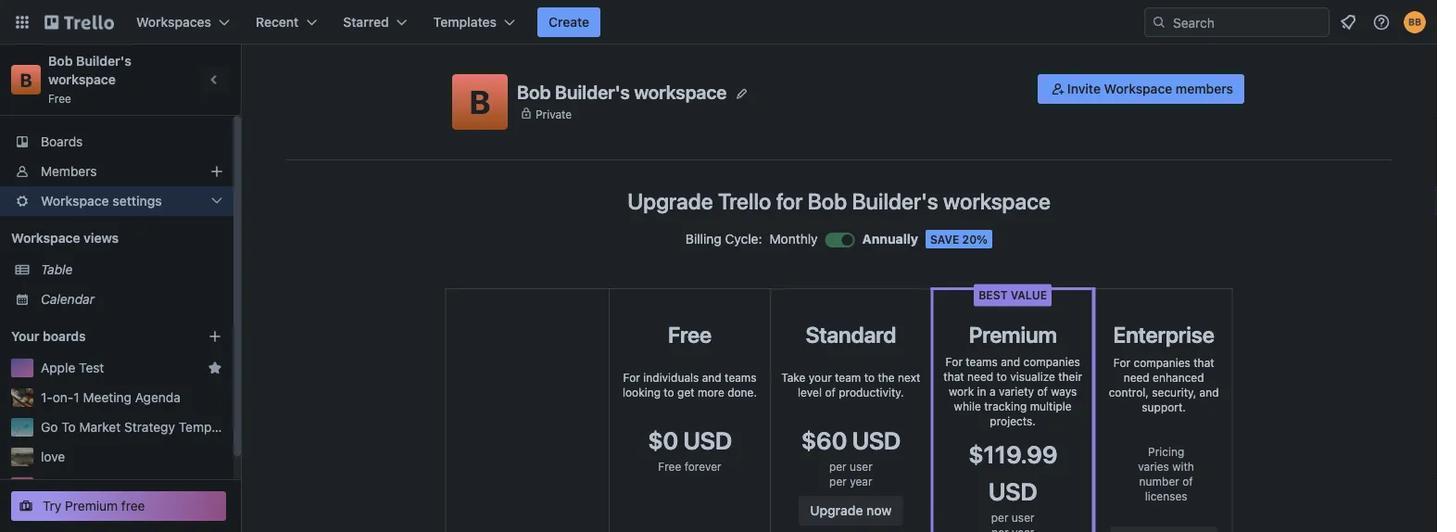 Task type: locate. For each thing, give the bounding box(es) containing it.
1 horizontal spatial need
[[1124, 371, 1150, 384]]

templates
[[434, 14, 497, 30]]

user down the $119.99
[[1012, 511, 1035, 524]]

with
[[1173, 460, 1195, 473]]

for for enterprise
[[1114, 356, 1131, 369]]

2 vertical spatial per
[[992, 511, 1009, 524]]

1 vertical spatial builder's
[[555, 81, 630, 103]]

members link
[[0, 157, 234, 186]]

try premium free
[[43, 498, 145, 514]]

for
[[776, 188, 803, 214]]

:
[[759, 231, 762, 247]]

usd for $60
[[852, 426, 901, 454]]

love
[[41, 449, 65, 464]]

for for premium
[[946, 355, 963, 368]]

need
[[968, 370, 994, 383], [1124, 371, 1150, 384]]

workspace for bob builder's workspace
[[634, 81, 727, 103]]

0 horizontal spatial for
[[623, 371, 640, 384]]

builder's inside bob builder's workspace free
[[76, 53, 132, 69]]

free
[[48, 92, 71, 105], [668, 322, 712, 348], [658, 460, 682, 473]]

0 horizontal spatial trello
[[62, 479, 95, 494]]

workspace down primary element
[[634, 81, 727, 103]]

in
[[978, 385, 987, 398]]

workspace navigation collapse icon image
[[202, 67, 228, 93]]

user inside $60 usd per user per year
[[850, 460, 873, 473]]

teams inside premium for teams and companies that need to visualize their work in a variety of ways while tracking multiple projects.
[[966, 355, 998, 368]]

user inside $119.99 usd per user
[[1012, 511, 1035, 524]]

1 horizontal spatial trello
[[718, 188, 772, 214]]

0 vertical spatial workspace
[[1105, 81, 1173, 96]]

and inside 'for individuals and teams looking to get more done.'
[[702, 371, 722, 384]]

upgrade
[[628, 188, 713, 214], [810, 503, 863, 518]]

save 20%
[[931, 233, 988, 246]]

teams inside 'for individuals and teams looking to get more done.'
[[725, 371, 757, 384]]

to inside premium for teams and companies that need to visualize their work in a variety of ways while tracking multiple projects.
[[997, 370, 1008, 383]]

create
[[549, 14, 590, 30]]

save
[[931, 233, 960, 246]]

companies inside premium for teams and companies that need to visualize their work in a variety of ways while tracking multiple projects.
[[1024, 355, 1081, 368]]

0 horizontal spatial upgrade
[[628, 188, 713, 214]]

your
[[809, 371, 832, 384]]

1 horizontal spatial to
[[865, 371, 875, 384]]

trello up 'cycle'
[[718, 188, 772, 214]]

enhanced
[[1153, 371, 1205, 384]]

0 vertical spatial bob
[[48, 53, 73, 69]]

1 vertical spatial premium
[[65, 498, 118, 514]]

premium up visualize
[[969, 321, 1057, 347]]

user for $119.99 usd
[[1012, 511, 1035, 524]]

$60
[[801, 426, 847, 454]]

1 vertical spatial upgrade
[[810, 503, 863, 518]]

and up visualize
[[1001, 355, 1021, 368]]

1 vertical spatial and
[[702, 371, 722, 384]]

bob inside bob builder's workspace free
[[48, 53, 73, 69]]

0 horizontal spatial teams
[[725, 371, 757, 384]]

workspace
[[1105, 81, 1173, 96], [41, 193, 109, 209], [11, 230, 80, 246]]

upgrade trello for bob builder's workspace
[[628, 188, 1051, 214]]

usd inside $119.99 usd per user
[[989, 477, 1038, 506]]

upgrade inside button
[[810, 503, 863, 518]]

workspace up 20%
[[944, 188, 1051, 214]]

free inside $0 usd free forever
[[658, 460, 682, 473]]

to up variety
[[997, 370, 1008, 383]]

free up individuals
[[668, 322, 712, 348]]

invite workspace members
[[1068, 81, 1234, 96]]

2 horizontal spatial of
[[1183, 475, 1194, 488]]

0 horizontal spatial and
[[702, 371, 722, 384]]

bob right 'b' "link" on the left
[[48, 53, 73, 69]]

0 horizontal spatial need
[[968, 370, 994, 383]]

for up control,
[[1114, 356, 1131, 369]]

views
[[84, 230, 119, 246]]

upgrade down year
[[810, 503, 863, 518]]

0 horizontal spatial premium
[[65, 498, 118, 514]]

for inside premium for teams and companies that need to visualize their work in a variety of ways while tracking multiple projects.
[[946, 355, 963, 368]]

go to market strategy template link
[[41, 418, 234, 437]]

enterprise for companies that need enhanced control, security, and support.
[[1109, 322, 1220, 413]]

2 horizontal spatial bob
[[808, 188, 847, 214]]

teams up done.
[[725, 371, 757, 384]]

trello up try premium free
[[62, 479, 95, 494]]

for inside enterprise for companies that need enhanced control, security, and support.
[[1114, 356, 1131, 369]]

usd for $119.99
[[989, 477, 1038, 506]]

b inside button
[[470, 83, 491, 121]]

number
[[1140, 475, 1180, 488]]

2 vertical spatial free
[[658, 460, 682, 473]]

0 horizontal spatial that
[[944, 370, 965, 383]]

$0
[[648, 426, 679, 454]]

per left year
[[830, 475, 847, 488]]

1 horizontal spatial that
[[1194, 356, 1215, 369]]

1 horizontal spatial for
[[946, 355, 963, 368]]

need up in
[[968, 370, 994, 383]]

level
[[798, 386, 822, 399]]

1 horizontal spatial bob
[[517, 81, 551, 103]]

1 horizontal spatial companies
[[1134, 356, 1191, 369]]

0 horizontal spatial user
[[850, 460, 873, 473]]

user
[[850, 460, 873, 473], [1012, 511, 1035, 524]]

starred icon image
[[208, 361, 222, 375]]

companies inside enterprise for companies that need enhanced control, security, and support.
[[1134, 356, 1191, 369]]

of down your at the bottom right of the page
[[825, 386, 836, 399]]

of inside pricing varies with number of licenses
[[1183, 475, 1194, 488]]

0 notifications image
[[1338, 11, 1360, 33]]

0 vertical spatial user
[[850, 460, 873, 473]]

enterprise
[[1114, 322, 1215, 348]]

1 horizontal spatial user
[[1012, 511, 1035, 524]]

0 horizontal spatial companies
[[1024, 355, 1081, 368]]

that inside premium for teams and companies that need to visualize their work in a variety of ways while tracking multiple projects.
[[944, 370, 965, 383]]

workspaces
[[136, 14, 211, 30]]

0 vertical spatial that
[[1194, 356, 1215, 369]]

b left "private"
[[470, 83, 491, 121]]

a
[[990, 385, 996, 398]]

usd
[[684, 426, 732, 454], [852, 426, 901, 454], [989, 477, 1038, 506]]

companies up "enhanced"
[[1134, 356, 1191, 369]]

bob right for at right top
[[808, 188, 847, 214]]

upgrade for upgrade now
[[810, 503, 863, 518]]

sm image
[[1049, 80, 1068, 98]]

builder's up "private"
[[555, 81, 630, 103]]

0 horizontal spatial bob
[[48, 53, 73, 69]]

annually
[[863, 231, 919, 247]]

0 horizontal spatial builder's
[[76, 53, 132, 69]]

free inside bob builder's workspace free
[[48, 92, 71, 105]]

the
[[878, 371, 895, 384]]

1 vertical spatial per
[[830, 475, 847, 488]]

visualize
[[1011, 370, 1056, 383]]

per for $119.99
[[992, 511, 1009, 524]]

2 horizontal spatial and
[[1200, 386, 1220, 399]]

1 horizontal spatial b
[[470, 83, 491, 121]]

0 vertical spatial and
[[1001, 355, 1021, 368]]

0 horizontal spatial to
[[664, 386, 675, 399]]

premium for teams and companies that need to visualize their work in a variety of ways while tracking multiple projects.
[[944, 321, 1083, 428]]

to up productivity.
[[865, 371, 875, 384]]

security,
[[1152, 386, 1197, 399]]

workspace for bob builder's workspace free
[[48, 72, 116, 87]]

billing cycle : monthly
[[686, 231, 818, 247]]

premium inside 'try premium free' button
[[65, 498, 118, 514]]

user up year
[[850, 460, 873, 473]]

workspace inside bob builder's workspace free
[[48, 72, 116, 87]]

builder's down back to home image
[[76, 53, 132, 69]]

that up work
[[944, 370, 965, 383]]

per down the $119.99
[[992, 511, 1009, 524]]

0 vertical spatial premium
[[969, 321, 1057, 347]]

1 vertical spatial workspace
[[41, 193, 109, 209]]

and inside enterprise for companies that need enhanced control, security, and support.
[[1200, 386, 1220, 399]]

workspace settings button
[[0, 186, 234, 216]]

1 vertical spatial user
[[1012, 511, 1035, 524]]

b inside "link"
[[20, 69, 32, 90]]

0 vertical spatial builder's
[[76, 53, 132, 69]]

open information menu image
[[1373, 13, 1391, 32]]

2 vertical spatial builder's
[[852, 188, 939, 214]]

workspace right invite
[[1105, 81, 1173, 96]]

2 horizontal spatial to
[[997, 370, 1008, 383]]

1 horizontal spatial builder's
[[555, 81, 630, 103]]

1 vertical spatial free
[[668, 322, 712, 348]]

template
[[179, 419, 234, 435]]

workspace inside dropdown button
[[41, 193, 109, 209]]

upgrade up billing
[[628, 188, 713, 214]]

2 horizontal spatial usd
[[989, 477, 1038, 506]]

try premium free button
[[11, 491, 226, 521]]

free down $0
[[658, 460, 682, 473]]

builder's up annually
[[852, 188, 939, 214]]

b link
[[11, 65, 41, 95]]

invite
[[1068, 81, 1101, 96]]

cycle
[[725, 231, 759, 247]]

per down the $60
[[830, 460, 847, 473]]

usd up the forever
[[684, 426, 732, 454]]

teams up in
[[966, 355, 998, 368]]

and down "enhanced"
[[1200, 386, 1220, 399]]

and inside premium for teams and companies that need to visualize their work in a variety of ways while tracking multiple projects.
[[1001, 355, 1021, 368]]

for up work
[[946, 355, 963, 368]]

per
[[830, 460, 847, 473], [830, 475, 847, 488], [992, 511, 1009, 524]]

1 horizontal spatial teams
[[966, 355, 998, 368]]

0 horizontal spatial workspace
[[48, 72, 116, 87]]

apple test
[[41, 360, 104, 375]]

0 vertical spatial upgrade
[[628, 188, 713, 214]]

for up 'looking'
[[623, 371, 640, 384]]

need inside premium for teams and companies that need to visualize their work in a variety of ways while tracking multiple projects.
[[968, 370, 994, 383]]

$119.99
[[969, 440, 1058, 469]]

get
[[678, 386, 695, 399]]

builder's for bob builder's workspace
[[555, 81, 630, 103]]

table link
[[41, 260, 230, 279]]

strategy
[[124, 419, 175, 435]]

20%
[[963, 233, 988, 246]]

bob builder's workspace link
[[48, 53, 135, 87]]

need up control,
[[1124, 371, 1150, 384]]

of down with at the bottom of page
[[1183, 475, 1194, 488]]

b left bob builder's workspace free
[[20, 69, 32, 90]]

control,
[[1109, 386, 1149, 399]]

1 vertical spatial teams
[[725, 371, 757, 384]]

companies up the their
[[1024, 355, 1081, 368]]

usd up year
[[852, 426, 901, 454]]

companies
[[1024, 355, 1081, 368], [1134, 356, 1191, 369]]

2 vertical spatial workspace
[[11, 230, 80, 246]]

1 vertical spatial trello
[[62, 479, 95, 494]]

upgrade now button
[[799, 496, 903, 526]]

starred
[[343, 14, 389, 30]]

1 horizontal spatial workspace
[[634, 81, 727, 103]]

varies
[[1139, 460, 1170, 473]]

0 horizontal spatial b
[[20, 69, 32, 90]]

that up "enhanced"
[[1194, 356, 1215, 369]]

0 horizontal spatial of
[[825, 386, 836, 399]]

to inside take your team to the next level of productivity.
[[865, 371, 875, 384]]

2 horizontal spatial for
[[1114, 356, 1131, 369]]

that
[[1194, 356, 1215, 369], [944, 370, 965, 383]]

and
[[1001, 355, 1021, 368], [702, 371, 722, 384], [1200, 386, 1220, 399]]

1 horizontal spatial usd
[[852, 426, 901, 454]]

0 vertical spatial trello
[[718, 188, 772, 214]]

usd for $0
[[684, 426, 732, 454]]

builder's for bob builder's workspace free
[[76, 53, 132, 69]]

workspace down members
[[41, 193, 109, 209]]

pricing varies with number of licenses
[[1139, 445, 1195, 502]]

teams
[[966, 355, 998, 368], [725, 371, 757, 384]]

and up the more
[[702, 371, 722, 384]]

1 horizontal spatial premium
[[969, 321, 1057, 347]]

workspaces button
[[125, 7, 241, 37]]

2 vertical spatial and
[[1200, 386, 1220, 399]]

primary element
[[0, 0, 1438, 44]]

$0 usd free forever
[[648, 426, 732, 473]]

usd inside $0 usd free forever
[[684, 426, 732, 454]]

workspace for settings
[[41, 193, 109, 209]]

usd down the $119.99
[[989, 477, 1038, 506]]

of up the multiple
[[1038, 385, 1048, 398]]

bob up "private"
[[517, 81, 551, 103]]

try
[[43, 498, 62, 514]]

1 vertical spatial bob
[[517, 81, 551, 103]]

boards
[[43, 329, 86, 344]]

add board image
[[208, 329, 222, 344]]

b for b button at the top left of the page
[[470, 83, 491, 121]]

0 horizontal spatial usd
[[684, 426, 732, 454]]

builder's
[[76, 53, 132, 69], [555, 81, 630, 103], [852, 188, 939, 214]]

1 horizontal spatial of
[[1038, 385, 1048, 398]]

to
[[61, 419, 76, 435]]

bob for bob builder's workspace
[[517, 81, 551, 103]]

0 vertical spatial per
[[830, 460, 847, 473]]

usd inside $60 usd per user per year
[[852, 426, 901, 454]]

free right 'b' "link" on the left
[[48, 92, 71, 105]]

workspace up table
[[11, 230, 80, 246]]

0 vertical spatial free
[[48, 92, 71, 105]]

to down individuals
[[664, 386, 675, 399]]

apple test link
[[41, 359, 200, 377]]

1 horizontal spatial and
[[1001, 355, 1021, 368]]

0 vertical spatial teams
[[966, 355, 998, 368]]

per inside $119.99 usd per user
[[992, 511, 1009, 524]]

premium down the my trello board
[[65, 498, 118, 514]]

individuals
[[644, 371, 699, 384]]

workspace right 'b' "link" on the left
[[48, 72, 116, 87]]

1 vertical spatial that
[[944, 370, 965, 383]]

2 vertical spatial bob
[[808, 188, 847, 214]]

1 horizontal spatial upgrade
[[810, 503, 863, 518]]



Task type: describe. For each thing, give the bounding box(es) containing it.
$60 usd per user per year
[[801, 426, 901, 488]]

forever
[[685, 460, 722, 473]]

monthly
[[770, 231, 818, 247]]

meeting
[[83, 390, 132, 405]]

pricing
[[1149, 445, 1185, 458]]

2 horizontal spatial workspace
[[944, 188, 1051, 214]]

licenses
[[1145, 489, 1188, 502]]

done.
[[728, 386, 757, 399]]

billing
[[686, 231, 722, 247]]

1-on-1 meeting agenda link
[[41, 388, 222, 407]]

trello for my
[[62, 479, 95, 494]]

private
[[536, 107, 572, 120]]

standard
[[806, 322, 897, 348]]

your boards with 5 items element
[[11, 325, 180, 348]]

tracking
[[985, 400, 1027, 413]]

templates button
[[422, 7, 527, 37]]

user for $60 usd
[[850, 460, 873, 473]]

year
[[850, 475, 873, 488]]

bob builder's workspace
[[517, 81, 727, 103]]

recent
[[256, 14, 299, 30]]

for inside 'for individuals and teams looking to get more done.'
[[623, 371, 640, 384]]

my trello board link
[[41, 477, 222, 496]]

more
[[698, 386, 725, 399]]

workspace settings
[[41, 193, 162, 209]]

on-
[[53, 390, 74, 405]]

calendar
[[41, 292, 95, 307]]

settings
[[112, 193, 162, 209]]

go to market strategy template
[[41, 419, 234, 435]]

projects.
[[990, 415, 1036, 428]]

upgrade now
[[810, 503, 892, 518]]

looking
[[623, 386, 661, 399]]

support.
[[1142, 400, 1186, 413]]

create button
[[538, 7, 601, 37]]

their
[[1059, 370, 1083, 383]]

members
[[41, 164, 97, 179]]

bob builder (bobbuilder40) image
[[1404, 11, 1427, 33]]

agenda
[[135, 390, 181, 405]]

2 horizontal spatial builder's
[[852, 188, 939, 214]]

apple
[[41, 360, 75, 375]]

search image
[[1152, 15, 1167, 30]]

$119.99 usd per user
[[969, 440, 1058, 524]]

work
[[949, 385, 974, 398]]

workspace views
[[11, 230, 119, 246]]

to inside 'for individuals and teams looking to get more done.'
[[664, 386, 675, 399]]

your boards
[[11, 329, 86, 344]]

table
[[41, 262, 73, 277]]

boards
[[41, 134, 83, 149]]

bob for bob builder's workspace free
[[48, 53, 73, 69]]

workspace inside button
[[1105, 81, 1173, 96]]

premium inside premium for teams and companies that need to visualize their work in a variety of ways while tracking multiple projects.
[[969, 321, 1057, 347]]

need inside enterprise for companies that need enhanced control, security, and support.
[[1124, 371, 1150, 384]]

next
[[898, 371, 921, 384]]

per for $60
[[830, 460, 847, 473]]

Search field
[[1167, 8, 1329, 36]]

go
[[41, 419, 58, 435]]

recent button
[[245, 7, 328, 37]]

variety
[[999, 385, 1035, 398]]

members
[[1176, 81, 1234, 96]]

take your team to the next level of productivity.
[[782, 371, 921, 399]]

now
[[867, 503, 892, 518]]

your
[[11, 329, 39, 344]]

team
[[835, 371, 861, 384]]

my
[[41, 479, 59, 494]]

love link
[[41, 448, 222, 466]]

starred button
[[332, 7, 419, 37]]

back to home image
[[44, 7, 114, 37]]

boards link
[[0, 127, 234, 157]]

that inside enterprise for companies that need enhanced control, security, and support.
[[1194, 356, 1215, 369]]

my trello board
[[41, 479, 134, 494]]

of inside take your team to the next level of productivity.
[[825, 386, 836, 399]]

1-on-1 meeting agenda
[[41, 390, 181, 405]]

b for 'b' "link" on the left
[[20, 69, 32, 90]]

take
[[782, 371, 806, 384]]

b button
[[452, 74, 508, 130]]

free
[[121, 498, 145, 514]]

while
[[954, 400, 982, 413]]

multiple
[[1030, 400, 1072, 413]]

for individuals and teams looking to get more done.
[[623, 371, 757, 399]]

productivity.
[[839, 386, 904, 399]]

upgrade for upgrade trello for bob builder's workspace
[[628, 188, 713, 214]]

1-
[[41, 390, 53, 405]]

trello for upgrade
[[718, 188, 772, 214]]

of inside premium for teams and companies that need to visualize their work in a variety of ways while tracking multiple projects.
[[1038, 385, 1048, 398]]

workspace for views
[[11, 230, 80, 246]]



Task type: vqa. For each thing, say whether or not it's contained in the screenshot.
Premium For teams and companies that need to visualize their work in a variety of ways while tracking multiple projects.
yes



